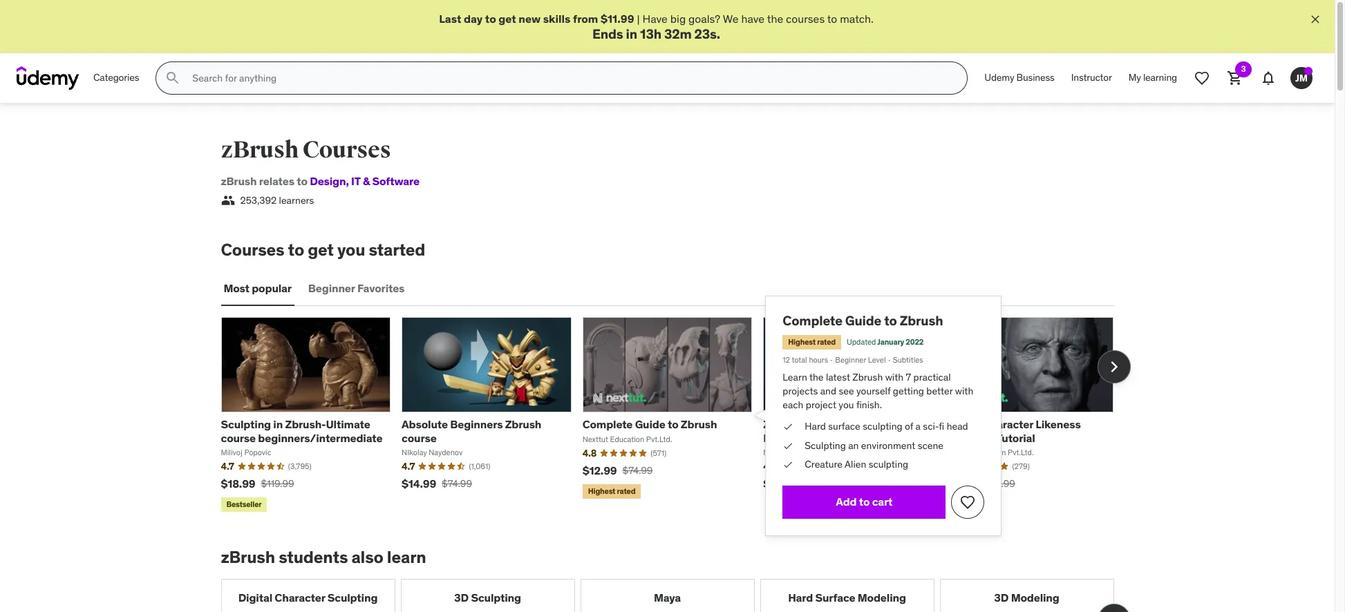 Task type: locate. For each thing, give the bounding box(es) containing it.
you
[[337, 240, 365, 261], [839, 399, 854, 411]]

2 zbrush from the top
[[221, 174, 257, 188]]

0 horizontal spatial complete guide to zbrush link
[[583, 418, 717, 432]]

highest down the $12.99
[[588, 487, 616, 496]]

beginner
[[308, 281, 355, 295], [836, 355, 867, 365]]

most
[[224, 281, 250, 295]]

2 3d from the left
[[995, 591, 1009, 605]]

guide inside complete guide to zbrush nexttut education pvt.ltd.
[[635, 418, 666, 432]]

udemy business link
[[977, 62, 1063, 95]]

1 xsmall image from the top
[[783, 421, 794, 434]]

0 vertical spatial wishlist image
[[1194, 70, 1211, 87]]

rated inside carousel element
[[617, 487, 636, 496]]

1 horizontal spatial you
[[839, 399, 854, 411]]

3d
[[454, 591, 469, 605], [995, 591, 1009, 605]]

0 horizontal spatial guide
[[635, 418, 666, 432]]

zbrush inside learn the latest zbrush with 7 practical projects and see yourself getting better with each project you finish.
[[853, 372, 883, 384]]

1 horizontal spatial complete guide to zbrush link
[[783, 313, 944, 329]]

next image
[[1103, 356, 1125, 378], [1103, 610, 1125, 613]]

to up the pvt.ltd.
[[668, 418, 679, 432]]

4.8
[[583, 447, 597, 460]]

get inside last day to get new skills from $11.99 | have big goals? we have the courses to match. ends in 13h 32m 22s .
[[499, 12, 516, 26]]

highest up total
[[789, 337, 816, 347]]

sculpting
[[221, 418, 271, 432], [945, 431, 995, 445], [805, 440, 846, 452], [328, 591, 378, 605], [471, 591, 521, 605]]

$74.99
[[623, 464, 653, 477]]

sculpting an environment scene
[[805, 440, 944, 452]]

hard left surface
[[788, 591, 813, 605]]

education
[[610, 435, 645, 444]]

in
[[626, 26, 638, 42], [273, 418, 283, 432]]

you have alerts image
[[1305, 67, 1313, 76]]

sci-
[[923, 421, 939, 433]]

you inside learn the latest zbrush with 7 practical projects and see yourself getting better with each project you finish.
[[839, 399, 854, 411]]

my learning
[[1129, 71, 1178, 84]]

0 vertical spatial get
[[499, 12, 516, 26]]

1 next image from the top
[[1103, 356, 1125, 378]]

0 vertical spatial courses
[[303, 136, 391, 165]]

courses up most popular
[[221, 240, 285, 261]]

guide up the pvt.ltd.
[[635, 418, 666, 432]]

xsmall image up xsmall image in the right of the page
[[783, 421, 794, 434]]

guide for complete guide to zbrush
[[846, 313, 882, 329]]

0 horizontal spatial you
[[337, 240, 365, 261]]

12
[[783, 355, 790, 365]]

0 vertical spatial complete guide to zbrush link
[[783, 313, 944, 329]]

creature alien sculpting
[[805, 459, 909, 471]]

$11.99
[[601, 12, 634, 26]]

january
[[878, 337, 905, 347]]

alien
[[845, 459, 867, 471]]

xsmall image for hard surface sculpting of a sci-fi head
[[783, 421, 794, 434]]

guide
[[846, 313, 882, 329], [635, 418, 666, 432]]

xsmall image
[[783, 440, 794, 453]]

0 horizontal spatial beginner
[[308, 281, 355, 295]]

0 horizontal spatial wishlist image
[[960, 494, 977, 511]]

wishlist image
[[1194, 70, 1211, 87], [960, 494, 977, 511]]

with
[[886, 372, 904, 384], [956, 385, 974, 398]]

0 vertical spatial hard
[[805, 421, 826, 433]]

notifications image
[[1261, 70, 1277, 87]]

2 modeling from the left
[[1011, 591, 1060, 605]]

it
[[351, 174, 361, 188]]

hard inside 'link'
[[788, 591, 813, 605]]

1 horizontal spatial 3d
[[995, 591, 1009, 605]]

hard surface sculpting of a sci-fi head
[[805, 421, 969, 433]]

carousel element containing sculpting in zbrush-ultimate course beginners/intermediate
[[221, 318, 1131, 515]]

beginner for beginner level
[[836, 355, 867, 365]]

get
[[499, 12, 516, 26], [308, 240, 334, 261]]

sculpting up environment
[[863, 421, 903, 433]]

1 vertical spatial the
[[810, 372, 824, 384]]

0 horizontal spatial the
[[767, 12, 784, 26]]

0 horizontal spatial modeling
[[858, 591, 906, 605]]

character
[[983, 418, 1034, 432], [275, 591, 325, 605]]

character for digital
[[275, 591, 325, 605]]

3 zbrush from the top
[[221, 547, 275, 568]]

jm link
[[1286, 62, 1319, 95]]

1 horizontal spatial modeling
[[1011, 591, 1060, 605]]

guide up updated
[[846, 313, 882, 329]]

1 horizontal spatial guide
[[846, 313, 882, 329]]

1 vertical spatial next image
[[1103, 610, 1125, 613]]

in left zbrush- in the bottom of the page
[[273, 418, 283, 432]]

1 vertical spatial character
[[275, 591, 325, 605]]

1 vertical spatial beginner
[[836, 355, 867, 365]]

likeness
[[1036, 418, 1081, 432]]

1 vertical spatial xsmall image
[[783, 459, 794, 472]]

rated up 'hours'
[[817, 337, 836, 347]]

course inside absolute beginners zbrush course
[[402, 431, 437, 445]]

digital character sculpting link
[[221, 579, 395, 613]]

2 carousel element from the top
[[221, 579, 1131, 613]]

goals?
[[689, 12, 721, 26]]

0 vertical spatial beginner
[[308, 281, 355, 295]]

1 vertical spatial complete guide to zbrush link
[[583, 418, 717, 432]]

0 vertical spatial the
[[767, 12, 784, 26]]

beginner down updated
[[836, 355, 867, 365]]

0 horizontal spatial complete
[[583, 418, 633, 432]]

started
[[369, 240, 425, 261]]

1 horizontal spatial courses
[[303, 136, 391, 165]]

highest rated inside carousel element
[[588, 487, 636, 496]]

character down students
[[275, 591, 325, 605]]

highest rated up 12 total hours
[[789, 337, 836, 347]]

1 horizontal spatial course
[[402, 431, 437, 445]]

complete guide to zbrush link
[[783, 313, 944, 329], [583, 418, 717, 432]]

in inside last day to get new skills from $11.99 | have big goals? we have the courses to match. ends in 13h 32m 22s .
[[626, 26, 638, 42]]

highest rated down the $12.99 $74.99
[[588, 487, 636, 496]]

rated down the $12.99 $74.99
[[617, 487, 636, 496]]

beginners
[[450, 418, 503, 432]]

0 horizontal spatial in
[[273, 418, 283, 432]]

hard for hard surface modeling
[[788, 591, 813, 605]]

0 vertical spatial xsmall image
[[783, 421, 794, 434]]

0 vertical spatial character
[[983, 418, 1034, 432]]

0 horizontal spatial rated
[[617, 487, 636, 496]]

new
[[519, 12, 541, 26]]

character left likeness
[[983, 418, 1034, 432]]

zbrush for zbrush students also learn
[[221, 547, 275, 568]]

zbrush for zbrush relates to design it & software
[[221, 174, 257, 188]]

hard down 'project'
[[805, 421, 826, 433]]

courses up it
[[303, 136, 391, 165]]

with left 7
[[886, 372, 904, 384]]

projects
[[783, 385, 818, 398]]

2 next image from the top
[[1103, 610, 1125, 613]]

1 vertical spatial highest
[[588, 487, 616, 496]]

0 vertical spatial next image
[[1103, 356, 1125, 378]]

1 vertical spatial courses
[[221, 240, 285, 261]]

0 vertical spatial highest
[[789, 337, 816, 347]]

2 course from the left
[[402, 431, 437, 445]]

highest
[[789, 337, 816, 347], [588, 487, 616, 496]]

get up beginner favorites
[[308, 240, 334, 261]]

0 horizontal spatial courses
[[221, 240, 285, 261]]

1 modeling from the left
[[858, 591, 906, 605]]

hard
[[805, 421, 826, 433], [788, 591, 813, 605]]

software
[[372, 174, 420, 188]]

1 3d from the left
[[454, 591, 469, 605]]

1 carousel element from the top
[[221, 318, 1131, 515]]

1 horizontal spatial the
[[810, 372, 824, 384]]

complete guide to zbrush link up updated
[[783, 313, 944, 329]]

you up beginner favorites
[[337, 240, 365, 261]]

12 total hours
[[783, 355, 829, 365]]

1 vertical spatial get
[[308, 240, 334, 261]]

zbrush-
[[285, 418, 326, 432]]

practical
[[914, 372, 951, 384]]

carousel element
[[221, 318, 1131, 515], [221, 579, 1131, 613]]

carousel element containing digital character sculpting
[[221, 579, 1131, 613]]

the right have
[[767, 12, 784, 26]]

categories button
[[85, 62, 148, 95]]

course left beginners
[[402, 431, 437, 445]]

3d modeling
[[995, 591, 1060, 605]]

nexttut
[[583, 435, 608, 444]]

course
[[221, 431, 256, 445], [402, 431, 437, 445]]

beginner inside beginner favorites button
[[308, 281, 355, 295]]

1 vertical spatial hard
[[788, 591, 813, 605]]

0 vertical spatial with
[[886, 372, 904, 384]]

1 horizontal spatial get
[[499, 12, 516, 26]]

1 course from the left
[[221, 431, 256, 445]]

zbrush character likeness sculpting tutorial link
[[945, 418, 1081, 445]]

zbrush up relates
[[221, 136, 299, 165]]

zbrush inside zbrush character likeness sculpting tutorial
[[945, 418, 981, 432]]

xsmall image
[[783, 421, 794, 434], [783, 459, 794, 472]]

0 horizontal spatial with
[[886, 372, 904, 384]]

0 horizontal spatial course
[[221, 431, 256, 445]]

complete up nexttut
[[583, 418, 633, 432]]

in down |
[[626, 26, 638, 42]]

my learning link
[[1121, 62, 1186, 95]]

0 vertical spatial sculpting
[[863, 421, 903, 433]]

close image
[[1309, 12, 1323, 26]]

the inside learn the latest zbrush with 7 practical projects and see yourself getting better with each project you finish.
[[810, 372, 824, 384]]

an
[[849, 440, 859, 452]]

zbrush
[[221, 136, 299, 165], [221, 174, 257, 188], [221, 547, 275, 568]]

beginner for beginner favorites
[[308, 281, 355, 295]]

maya link
[[581, 579, 755, 613]]

1 horizontal spatial in
[[626, 26, 638, 42]]

xsmall image down xsmall image in the right of the page
[[783, 459, 794, 472]]

a
[[916, 421, 921, 433]]

0 vertical spatial carousel element
[[221, 318, 1131, 515]]

1 vertical spatial complete
[[583, 418, 633, 432]]

zbrush for complete guide to zbrush nexttut education pvt.ltd.
[[681, 418, 717, 432]]

to left cart
[[859, 495, 870, 509]]

environment
[[862, 440, 916, 452]]

in inside sculpting in zbrush-ultimate course beginners/intermediate
[[273, 418, 283, 432]]

0 vertical spatial complete
[[783, 313, 843, 329]]

creature
[[805, 459, 843, 471]]

next image for zbrush character likeness sculpting tutorial
[[1103, 356, 1125, 378]]

each
[[783, 399, 804, 411]]

sculpting inside sculpting in zbrush-ultimate course beginners/intermediate
[[221, 418, 271, 432]]

zbrush inside complete guide to zbrush nexttut education pvt.ltd.
[[681, 418, 717, 432]]

1 vertical spatial you
[[839, 399, 854, 411]]

zbrush up the digital
[[221, 547, 275, 568]]

beginner down courses to get you started
[[308, 281, 355, 295]]

favorites
[[357, 281, 405, 295]]

complete for complete guide to zbrush
[[783, 313, 843, 329]]

with right 'better'
[[956, 385, 974, 398]]

sculpting for surface
[[863, 421, 903, 433]]

submit search image
[[165, 70, 181, 87]]

course left zbrush- in the bottom of the page
[[221, 431, 256, 445]]

0 horizontal spatial highest
[[588, 487, 616, 496]]

total
[[792, 355, 808, 365]]

0 horizontal spatial 3d
[[454, 591, 469, 605]]

2 xsmall image from the top
[[783, 459, 794, 472]]

1 vertical spatial zbrush
[[221, 174, 257, 188]]

complete inside complete guide to zbrush nexttut education pvt.ltd.
[[583, 418, 633, 432]]

updated
[[847, 337, 876, 347]]

the inside last day to get new skills from $11.99 | have big goals? we have the courses to match. ends in 13h 32m 22s .
[[767, 12, 784, 26]]

digital character sculpting
[[238, 591, 378, 605]]

you down 'see'
[[839, 399, 854, 411]]

0 vertical spatial rated
[[817, 337, 836, 347]]

skills
[[543, 12, 571, 26]]

complete guide to zbrush nexttut education pvt.ltd.
[[583, 418, 717, 444]]

0 vertical spatial highest rated
[[789, 337, 836, 347]]

better
[[927, 385, 953, 398]]

learn
[[387, 547, 426, 568]]

&
[[363, 174, 370, 188]]

complete for complete guide to zbrush nexttut education pvt.ltd.
[[583, 418, 633, 432]]

beginner favorites
[[308, 281, 405, 295]]

to up popular at the left of the page
[[288, 240, 304, 261]]

1 vertical spatial sculpting
[[869, 459, 909, 471]]

zbrush courses
[[221, 136, 391, 165]]

1 vertical spatial highest rated
[[588, 487, 636, 496]]

complete up 'hours'
[[783, 313, 843, 329]]

1 horizontal spatial character
[[983, 418, 1034, 432]]

571 reviews element
[[651, 449, 667, 459]]

complete guide to zbrush link for beginner level
[[783, 313, 944, 329]]

the down 'hours'
[[810, 372, 824, 384]]

1 horizontal spatial with
[[956, 385, 974, 398]]

1 vertical spatial in
[[273, 418, 283, 432]]

1 horizontal spatial highest
[[789, 337, 816, 347]]

zbrush up small image
[[221, 174, 257, 188]]

add to cart button
[[783, 486, 946, 519]]

day
[[464, 12, 483, 26]]

0 horizontal spatial highest rated
[[588, 487, 636, 496]]

character inside zbrush character likeness sculpting tutorial
[[983, 418, 1034, 432]]

most popular
[[224, 281, 292, 295]]

shopping cart with 3 items image
[[1227, 70, 1244, 87]]

we
[[723, 12, 739, 26]]

to inside complete guide to zbrush nexttut education pvt.ltd.
[[668, 418, 679, 432]]

getting
[[893, 385, 925, 398]]

learn
[[783, 372, 808, 384]]

last
[[439, 12, 462, 26]]

0 vertical spatial zbrush
[[221, 136, 299, 165]]

1 vertical spatial guide
[[635, 418, 666, 432]]

0 vertical spatial in
[[626, 26, 638, 42]]

instructor link
[[1063, 62, 1121, 95]]

0 vertical spatial guide
[[846, 313, 882, 329]]

sculpting down environment
[[869, 459, 909, 471]]

1 horizontal spatial complete
[[783, 313, 843, 329]]

most popular button
[[221, 272, 294, 305]]

complete guide to zbrush link up the pvt.ltd.
[[583, 418, 717, 432]]

2 vertical spatial zbrush
[[221, 547, 275, 568]]

1 vertical spatial rated
[[617, 487, 636, 496]]

0 horizontal spatial character
[[275, 591, 325, 605]]

0 horizontal spatial get
[[308, 240, 334, 261]]

get left new at the top left of page
[[499, 12, 516, 26]]

ultimate
[[326, 418, 370, 432]]

1 zbrush from the top
[[221, 136, 299, 165]]

1 vertical spatial carousel element
[[221, 579, 1131, 613]]

1 horizontal spatial beginner
[[836, 355, 867, 365]]



Task type: vqa. For each thing, say whether or not it's contained in the screenshot.
Resources: Free Portfolio Templates
no



Task type: describe. For each thing, give the bounding box(es) containing it.
guide for complete guide to zbrush nexttut education pvt.ltd.
[[635, 418, 666, 432]]

zbrush for zbrush courses
[[221, 136, 299, 165]]

zbrush relates to design it & software
[[221, 174, 420, 188]]

sculpting in zbrush-ultimate course beginners/intermediate link
[[221, 418, 383, 445]]

hard surface modeling link
[[760, 579, 935, 613]]

zbrush for complete guide to zbrush
[[900, 313, 944, 329]]

(571)
[[651, 449, 667, 458]]

modeling inside hard surface modeling 'link'
[[858, 591, 906, 605]]

complete guide to zbrush
[[783, 313, 944, 329]]

learn the latest zbrush with 7 practical projects and see yourself getting better with each project you finish.
[[783, 372, 974, 411]]

Search for anything text field
[[190, 67, 951, 90]]

complete guide to zbrush link for (571)
[[583, 418, 717, 432]]

and
[[821, 385, 837, 398]]

courses to get you started
[[221, 240, 425, 261]]

absolute beginners zbrush course link
[[402, 418, 542, 445]]

7
[[906, 372, 912, 384]]

2022
[[906, 337, 924, 347]]

absolute beginners zbrush course
[[402, 418, 542, 445]]

1 horizontal spatial wishlist image
[[1194, 70, 1211, 87]]

hard for hard surface sculpting of a sci-fi head
[[805, 421, 826, 433]]

3d modeling link
[[940, 579, 1114, 613]]

next image for 3d modeling
[[1103, 610, 1125, 613]]

zbrush inside absolute beginners zbrush course
[[505, 418, 542, 432]]

zbrush students also learn
[[221, 547, 426, 568]]

of
[[905, 421, 914, 433]]

beginners/intermediate
[[258, 431, 383, 445]]

to right day
[[485, 12, 496, 26]]

to up january
[[885, 313, 897, 329]]

updated january 2022
[[847, 337, 924, 347]]

udemy image
[[17, 67, 80, 90]]

level
[[868, 355, 886, 365]]

sculpting in zbrush-ultimate course beginners/intermediate
[[221, 418, 383, 445]]

latest
[[826, 372, 851, 384]]

have
[[742, 12, 765, 26]]

xsmall image for creature alien sculpting
[[783, 459, 794, 472]]

1 horizontal spatial highest rated
[[789, 337, 836, 347]]

1 vertical spatial with
[[956, 385, 974, 398]]

3d for 3d modeling
[[995, 591, 1009, 605]]

digital
[[238, 591, 272, 605]]

beginner favorites button
[[306, 272, 408, 305]]

categories
[[93, 71, 139, 84]]

finish.
[[857, 399, 882, 411]]

small image
[[221, 194, 235, 208]]

jm
[[1296, 72, 1308, 84]]

also
[[352, 547, 384, 568]]

modeling inside 3d modeling link
[[1011, 591, 1060, 605]]

hard surface modeling
[[788, 591, 906, 605]]

3d sculpting
[[454, 591, 521, 605]]

character for zbrush
[[983, 418, 1034, 432]]

3 link
[[1219, 62, 1252, 95]]

have
[[643, 12, 668, 26]]

sculpting inside zbrush character likeness sculpting tutorial
[[945, 431, 995, 445]]

hours
[[809, 355, 829, 365]]

pvt.ltd.
[[646, 435, 672, 444]]

match.
[[840, 12, 874, 26]]

my
[[1129, 71, 1142, 84]]

zbrush for learn the latest zbrush with 7 practical projects and see yourself getting better with each project you finish.
[[853, 372, 883, 384]]

to up learners
[[297, 174, 308, 188]]

add
[[836, 495, 857, 509]]

maya
[[654, 591, 681, 605]]

zbrush character likeness sculpting tutorial
[[945, 418, 1081, 445]]

design
[[310, 174, 346, 188]]

surface
[[816, 591, 856, 605]]

1 vertical spatial wishlist image
[[960, 494, 977, 511]]

business
[[1017, 71, 1055, 84]]

project
[[806, 399, 837, 411]]

sculpting for alien
[[869, 459, 909, 471]]

popular
[[252, 281, 292, 295]]

to left match.
[[828, 12, 838, 26]]

learning
[[1144, 71, 1178, 84]]

it & software link
[[346, 174, 420, 188]]

last day to get new skills from $11.99 | have big goals? we have the courses to match. ends in 13h 32m 22s .
[[439, 12, 874, 42]]

course inside sculpting in zbrush-ultimate course beginners/intermediate
[[221, 431, 256, 445]]

253,392
[[240, 194, 277, 206]]

courses
[[786, 12, 825, 26]]

$12.99
[[583, 464, 617, 478]]

$12.99 $74.99
[[583, 464, 653, 478]]

0 vertical spatial you
[[337, 240, 365, 261]]

design link
[[310, 174, 346, 188]]

yourself
[[857, 385, 891, 398]]

to inside button
[[859, 495, 870, 509]]

from
[[573, 12, 598, 26]]

relates
[[259, 174, 295, 188]]

add to cart
[[836, 495, 893, 509]]

3d sculpting link
[[401, 579, 575, 613]]

see
[[839, 385, 854, 398]]

scene
[[918, 440, 944, 452]]

13h 32m 22s
[[640, 26, 717, 42]]

1 horizontal spatial rated
[[817, 337, 836, 347]]

3d for 3d sculpting
[[454, 591, 469, 605]]

big
[[671, 12, 686, 26]]

|
[[637, 12, 640, 26]]

surface
[[829, 421, 861, 433]]

highest inside carousel element
[[588, 487, 616, 496]]

ends
[[593, 26, 623, 42]]

udemy
[[985, 71, 1015, 84]]



